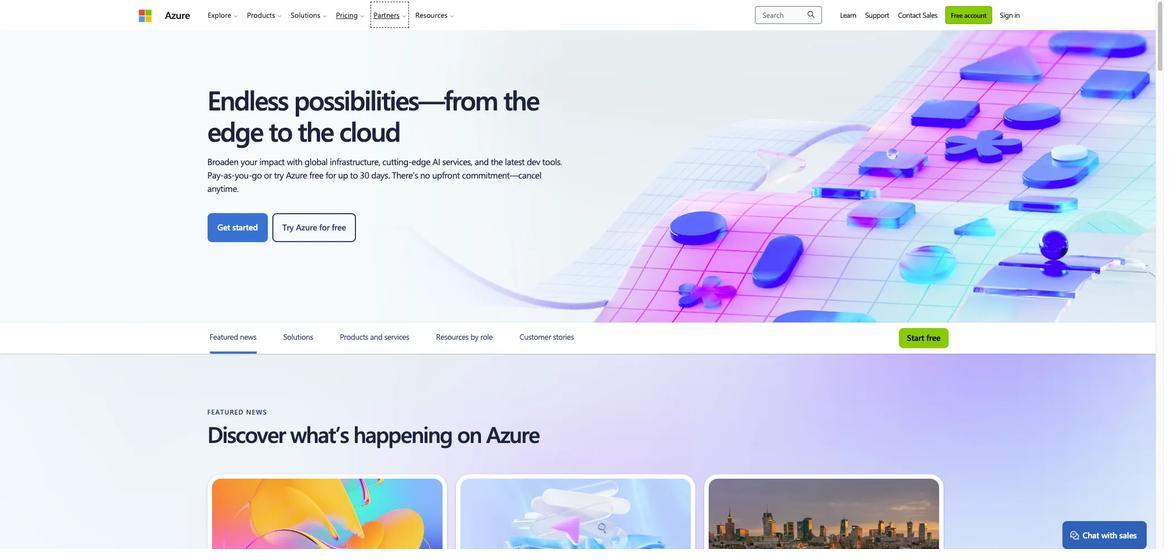 Task type: vqa. For each thing, say whether or not it's contained in the screenshot.
pricing Dropdown Button
yes



Task type: describe. For each thing, give the bounding box(es) containing it.
for
[[319, 222, 330, 233]]

start free button
[[900, 328, 949, 348]]

support
[[866, 10, 889, 20]]

explore button
[[203, 0, 243, 30]]

products button
[[243, 0, 286, 30]]

azure inside button
[[296, 222, 317, 233]]

1 decorative background image image from the left
[[212, 479, 443, 549]]

0 horizontal spatial the
[[298, 113, 333, 149]]

sales
[[923, 10, 938, 20]]

contact
[[898, 10, 921, 20]]

Global search field
[[756, 6, 823, 24]]

primary element
[[131, 0, 466, 30]]

get started button
[[207, 213, 268, 242]]

try azure for free
[[282, 222, 346, 233]]

free inside button
[[927, 332, 941, 343]]

support link
[[861, 0, 894, 30]]

started
[[232, 222, 258, 233]]

free account link
[[946, 6, 992, 24]]

explore
[[208, 10, 231, 20]]

cloud
[[339, 113, 400, 149]]

get started
[[217, 222, 258, 233]]

contact sales link
[[894, 0, 942, 30]]

sign in link
[[996, 0, 1025, 30]]

endless possibilities—from the edge to the cloud
[[207, 82, 539, 149]]

learn link
[[836, 0, 861, 30]]

products
[[247, 10, 275, 20]]

learn
[[840, 10, 857, 20]]



Task type: locate. For each thing, give the bounding box(es) containing it.
azure left explore
[[165, 8, 190, 21]]

1 horizontal spatial the
[[504, 82, 539, 117]]

azure left for
[[296, 222, 317, 233]]

Search azure.com text field
[[756, 6, 823, 24]]

free inside button
[[332, 222, 346, 233]]

1 horizontal spatial decorative background image image
[[460, 479, 691, 549]]

in
[[1015, 10, 1020, 20]]

endless
[[207, 82, 288, 117]]

2 horizontal spatial decorative background image image
[[709, 479, 940, 549]]

featured news image
[[210, 352, 257, 354]]

free
[[951, 10, 963, 19]]

edge
[[207, 113, 263, 149]]

1 vertical spatial azure
[[296, 222, 317, 233]]

azure
[[165, 8, 190, 21], [296, 222, 317, 233]]

try
[[282, 222, 294, 233]]

0 vertical spatial azure
[[165, 8, 190, 21]]

free right start
[[927, 332, 941, 343]]

contact sales
[[898, 10, 938, 20]]

hero banner image image
[[0, 30, 1156, 323]]

start
[[907, 332, 925, 343]]

free right for
[[332, 222, 346, 233]]

chat
[[1083, 530, 1100, 541]]

sign in
[[1000, 10, 1020, 20]]

with
[[1102, 530, 1118, 541]]

1 vertical spatial free
[[927, 332, 941, 343]]

0 horizontal spatial decorative background image image
[[212, 479, 443, 549]]

decorative background image image
[[212, 479, 443, 549], [460, 479, 691, 549], [709, 479, 940, 549]]

the
[[504, 82, 539, 117], [298, 113, 333, 149]]

0 vertical spatial free
[[332, 222, 346, 233]]

free account
[[951, 10, 987, 19]]

get
[[217, 222, 230, 233]]

pricing
[[336, 10, 358, 20]]

chat with sales button
[[1063, 521, 1147, 549]]

3 decorative background image image from the left
[[709, 479, 940, 549]]

partners
[[374, 10, 400, 20]]

azure inside primary element
[[165, 8, 190, 21]]

0 horizontal spatial azure
[[165, 8, 190, 21]]

chat with sales
[[1083, 530, 1137, 541]]

solutions button
[[286, 0, 332, 30]]

free
[[332, 222, 346, 233], [927, 332, 941, 343]]

start free
[[907, 332, 941, 343]]

0 horizontal spatial free
[[332, 222, 346, 233]]

1 horizontal spatial azure
[[296, 222, 317, 233]]

account
[[965, 10, 987, 19]]

partners button
[[369, 0, 411, 30]]

resources button
[[411, 0, 459, 30]]

sign
[[1000, 10, 1013, 20]]

possibilities—from
[[294, 82, 498, 117]]

sales
[[1120, 530, 1137, 541]]

pricing button
[[332, 0, 369, 30]]

1 horizontal spatial free
[[927, 332, 941, 343]]

solutions
[[291, 10, 320, 20]]

azure link
[[165, 8, 190, 21]]

2 decorative background image image from the left
[[460, 479, 691, 549]]

to
[[269, 113, 292, 149]]

try azure for free button
[[272, 213, 356, 242]]

resources
[[415, 10, 448, 20]]



